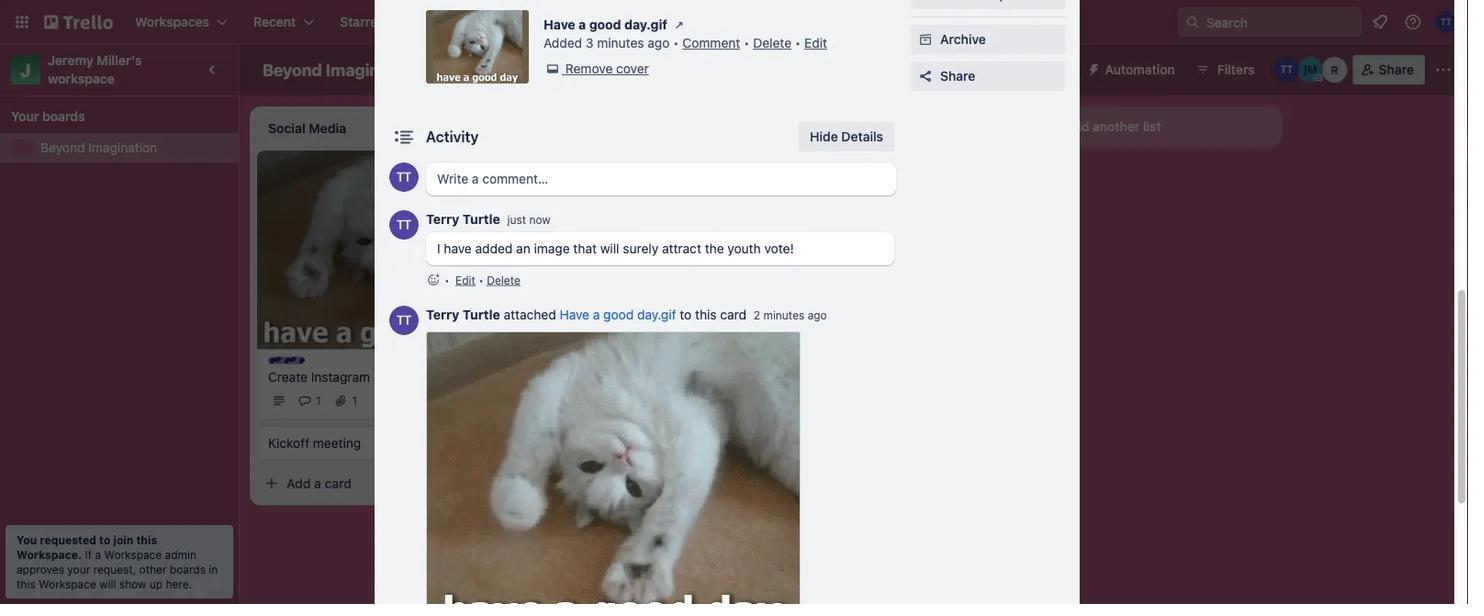 Task type: vqa. For each thing, say whether or not it's contained in the screenshot.
Create board from template at the right of the page
no



Task type: locate. For each thing, give the bounding box(es) containing it.
imagination down your boards with 1 items element
[[88, 140, 157, 155]]

0 notifications image
[[1369, 11, 1391, 33]]

2 vertical spatial sm image
[[544, 60, 562, 78]]

boards inside if a workspace admin approves your request, other boards in this workspace will show up here.
[[170, 563, 206, 576]]

minutes down have a good day.gif
[[597, 35, 644, 50]]

1 down instagram
[[352, 394, 357, 407]]

this
[[695, 307, 717, 322], [136, 533, 157, 546], [17, 577, 36, 590]]

terry for attached
[[426, 307, 459, 322]]

turtle up added
[[463, 212, 500, 227]]

i have added an image that will surely attract the youth vote!
[[437, 241, 794, 256]]

board link
[[623, 55, 701, 84]]

delete link right comment
[[753, 35, 791, 50]]

terry
[[426, 212, 459, 227], [426, 307, 459, 322]]

this down the approves
[[17, 577, 36, 590]]

0 horizontal spatial share
[[940, 68, 975, 84]]

a
[[579, 17, 586, 32], [575, 211, 582, 226], [593, 307, 600, 322], [314, 475, 321, 491], [95, 548, 101, 561]]

1 vertical spatial add a card
[[286, 475, 352, 491]]

boards right the your
[[42, 109, 85, 124]]

minutes right 2
[[763, 309, 805, 322]]

minutes inside terry turtle attached have a good day.gif to this card 2 minutes ago
[[763, 309, 805, 322]]

delete right comment
[[753, 35, 791, 50]]

minutes
[[597, 35, 644, 50], [763, 309, 805, 322]]

0 vertical spatial turtle
[[463, 212, 500, 227]]

good up added 3 minutes ago
[[589, 17, 621, 32]]

other
[[139, 563, 167, 576]]

edit for edit • delete
[[455, 274, 475, 286]]

jeremy
[[48, 53, 93, 68]]

1 horizontal spatial will
[[600, 241, 619, 256]]

create
[[544, 14, 584, 29], [268, 369, 308, 384]]

1 horizontal spatial minutes
[[763, 309, 805, 322]]

up
[[149, 577, 163, 590]]

card down meeting
[[325, 475, 352, 491]]

add a card
[[547, 211, 612, 226], [286, 475, 352, 491]]

share for right share button
[[1379, 62, 1414, 77]]

will right the that
[[600, 241, 619, 256]]

ago right 2
[[808, 309, 827, 322]]

1 horizontal spatial sm image
[[1079, 55, 1105, 81]]

0 vertical spatial beyond
[[263, 60, 322, 79]]

another
[[1093, 119, 1140, 134]]

approves
[[17, 563, 64, 576]]

2 horizontal spatial add
[[1065, 119, 1089, 134]]

delete
[[753, 35, 791, 50], [487, 274, 520, 286]]

ago up board link
[[648, 35, 670, 50]]

admin
[[165, 548, 196, 561]]

1 horizontal spatial delete
[[753, 35, 791, 50]]

0 vertical spatial sm image
[[916, 0, 935, 4]]

0 vertical spatial create
[[544, 14, 584, 29]]

terry for just
[[426, 212, 459, 227]]

terry turtle (terryturtle) image up create from template… icon
[[463, 390, 485, 412]]

day.gif
[[624, 17, 667, 32], [637, 307, 676, 322]]

1 vertical spatial this
[[136, 533, 157, 546]]

now
[[529, 213, 551, 226]]

remove cover link
[[544, 60, 649, 78]]

if a workspace admin approves your request, other boards in this workspace will show up here.
[[17, 548, 218, 590]]

edit link
[[804, 35, 827, 50], [455, 274, 475, 286]]

0 horizontal spatial create
[[268, 369, 308, 384]]

sm image for remove cover
[[544, 60, 562, 78]]

ago
[[648, 35, 670, 50], [808, 309, 827, 322]]

2 terry from the top
[[426, 307, 459, 322]]

1 vertical spatial have
[[560, 307, 589, 322]]

this inside you requested to join this workspace.
[[136, 533, 157, 546]]

you requested to join this workspace.
[[17, 533, 157, 561]]

1 vertical spatial delete link
[[487, 274, 520, 286]]

1 horizontal spatial this
[[136, 533, 157, 546]]

1 turtle from the top
[[463, 212, 500, 227]]

1 vertical spatial sm image
[[916, 30, 935, 49]]

0 horizontal spatial card
[[325, 475, 352, 491]]

1 vertical spatial sm image
[[1079, 55, 1105, 81]]

sm image right ups
[[1079, 55, 1105, 81]]

1 horizontal spatial edit
[[804, 35, 827, 50]]

open information menu image
[[1404, 13, 1422, 31]]

0 horizontal spatial this
[[17, 577, 36, 590]]

create for create
[[544, 14, 584, 29]]

0 vertical spatial card
[[585, 211, 612, 226]]

beyond
[[263, 60, 322, 79], [40, 140, 85, 155]]

list
[[1143, 119, 1161, 134]]

1 vertical spatial boards
[[170, 563, 206, 576]]

in
[[209, 563, 218, 576]]

card for add a card button to the right
[[585, 211, 612, 226]]

1 vertical spatial add a card button
[[257, 469, 463, 498]]

0 vertical spatial have
[[544, 17, 575, 32]]

1 horizontal spatial edit link
[[804, 35, 827, 50]]

terry turtle (terryturtle) image
[[1435, 11, 1457, 33], [463, 390, 485, 412]]

share left show menu image
[[1379, 62, 1414, 77]]

1 horizontal spatial imagination
[[326, 60, 419, 79]]

1 horizontal spatial boards
[[170, 563, 206, 576]]

power-ups button
[[961, 55, 1076, 84]]

1 horizontal spatial add
[[547, 211, 571, 226]]

sm image inside the archive link
[[916, 30, 935, 49]]

1 vertical spatial terry
[[426, 307, 459, 322]]

r button
[[1322, 57, 1347, 83]]

imagination left star or unstar board image on the left of page
[[326, 60, 419, 79]]

0 horizontal spatial delete
[[487, 274, 520, 286]]

hide
[[810, 129, 838, 144]]

create down the color: purple, title: none "image"
[[268, 369, 308, 384]]

imagination inside text box
[[326, 60, 419, 79]]

your boards with 1 items element
[[11, 106, 219, 128]]

1 vertical spatial to
[[99, 533, 110, 546]]

1 horizontal spatial delete link
[[753, 35, 791, 50]]

vote!
[[764, 241, 794, 256]]

have
[[544, 17, 575, 32], [560, 307, 589, 322]]

0 vertical spatial will
[[600, 241, 619, 256]]

join
[[113, 533, 133, 546]]

terry turtle (terryturtle) image
[[1274, 57, 1300, 83], [389, 163, 419, 192], [389, 210, 419, 240], [389, 306, 419, 335]]

meeting
[[313, 435, 361, 450]]

activity
[[426, 128, 479, 146]]

instagram
[[311, 369, 370, 384]]

0 horizontal spatial to
[[99, 533, 110, 546]]

0 horizontal spatial boards
[[42, 109, 85, 124]]

1 vertical spatial card
[[720, 307, 746, 322]]

0 vertical spatial to
[[680, 307, 692, 322]]

remove cover
[[565, 61, 649, 76]]

terry down "add reaction" icon
[[426, 307, 459, 322]]

0 horizontal spatial imagination
[[88, 140, 157, 155]]

1 vertical spatial edit link
[[455, 274, 475, 286]]

1 terry from the top
[[426, 212, 459, 227]]

0 horizontal spatial beyond imagination
[[40, 140, 157, 155]]

edit • delete
[[455, 274, 520, 286]]

turtle down •
[[463, 307, 500, 322]]

request,
[[93, 563, 136, 576]]

edit
[[804, 35, 827, 50], [455, 274, 475, 286]]

0 horizontal spatial workspace
[[39, 577, 96, 590]]

terry turtle (terryturtle) image right "open information menu" image
[[1435, 11, 1457, 33]]

add reaction image
[[426, 271, 441, 289]]

1 vertical spatial will
[[99, 577, 116, 590]]

create instagram link
[[268, 368, 481, 386]]

have up added
[[544, 17, 575, 32]]

card up the that
[[585, 211, 612, 226]]

just now link
[[507, 213, 551, 226]]

2 turtle from the top
[[463, 307, 500, 322]]

0 horizontal spatial minutes
[[597, 35, 644, 50]]

day.gif up added 3 minutes ago
[[624, 17, 667, 32]]

1 horizontal spatial beyond imagination
[[263, 60, 419, 79]]

to inside you requested to join this workspace.
[[99, 533, 110, 546]]

workspace
[[48, 71, 115, 86]]

add down kickoff
[[286, 475, 311, 491]]

1 horizontal spatial 1
[[352, 394, 357, 407]]

2 vertical spatial add
[[286, 475, 311, 491]]

boards
[[42, 109, 85, 124], [170, 563, 206, 576]]

add up image in the left of the page
[[547, 211, 571, 226]]

add a card button up i have added an image that will surely attract the youth vote!
[[518, 204, 723, 233]]

will inside if a workspace admin approves your request, other boards in this workspace will show up here.
[[99, 577, 116, 590]]

cover
[[616, 61, 649, 76]]

1 horizontal spatial ago
[[808, 309, 827, 322]]

card left 2
[[720, 307, 746, 322]]

add a card up the that
[[547, 211, 612, 226]]

0 vertical spatial minutes
[[597, 35, 644, 50]]

have right attached
[[560, 307, 589, 322]]

1 horizontal spatial card
[[585, 211, 612, 226]]

add another list
[[1065, 119, 1161, 134]]

1 vertical spatial create
[[268, 369, 308, 384]]

a up 3
[[579, 17, 586, 32]]

0 vertical spatial add a card
[[547, 211, 612, 226]]

rubyanndersson (rubyanndersson) image
[[1322, 57, 1347, 83]]

automation
[[1105, 62, 1175, 77]]

add left 'another'
[[1065, 119, 1089, 134]]

star or unstar board image
[[439, 62, 454, 77]]

good
[[589, 17, 621, 32], [603, 307, 634, 322]]

delete right •
[[487, 274, 520, 286]]

show menu image
[[1434, 61, 1452, 79]]

this right join
[[136, 533, 157, 546]]

card
[[585, 211, 612, 226], [720, 307, 746, 322], [325, 475, 352, 491]]

1 horizontal spatial share
[[1379, 62, 1414, 77]]

day.gif down surely in the left of the page
[[637, 307, 676, 322]]

terry up "i"
[[426, 212, 459, 227]]

a right if
[[95, 548, 101, 561]]

share button down the archive link
[[911, 62, 1065, 91]]

0 horizontal spatial sm image
[[670, 16, 689, 34]]

add
[[1065, 119, 1089, 134], [547, 211, 571, 226], [286, 475, 311, 491]]

turtle
[[463, 212, 500, 227], [463, 307, 500, 322]]

workspace down the 'your'
[[39, 577, 96, 590]]

0 horizontal spatial 1
[[316, 394, 321, 407]]

1 vertical spatial minutes
[[763, 309, 805, 322]]

requested
[[40, 533, 96, 546]]

imagination
[[326, 60, 419, 79], [88, 140, 157, 155]]

a right attached
[[593, 307, 600, 322]]

0 vertical spatial beyond imagination
[[263, 60, 419, 79]]

0 vertical spatial good
[[589, 17, 621, 32]]

2 horizontal spatial workspace
[[498, 62, 566, 77]]

to left join
[[99, 533, 110, 546]]

ago inside terry turtle attached have a good day.gif to this card 2 minutes ago
[[808, 309, 827, 322]]

1 down create instagram
[[316, 394, 321, 407]]

this left 2
[[695, 307, 717, 322]]

will down request,
[[99, 577, 116, 590]]

delete link
[[753, 35, 791, 50], [487, 274, 520, 286]]

0 vertical spatial workspace
[[498, 62, 566, 77]]

0 horizontal spatial beyond
[[40, 140, 85, 155]]

0 horizontal spatial delete link
[[487, 274, 520, 286]]

add a card button down kickoff meeting link
[[257, 469, 463, 498]]

0 horizontal spatial add a card button
[[257, 469, 463, 498]]

create up added
[[544, 14, 584, 29]]

1 horizontal spatial to
[[680, 307, 692, 322]]

power-
[[997, 62, 1040, 77]]

Write a comment text field
[[426, 163, 896, 196]]

to down "attract"
[[680, 307, 692, 322]]

workspace down join
[[104, 548, 162, 561]]

create inside button
[[544, 14, 584, 29]]

1
[[316, 394, 321, 407], [352, 394, 357, 407]]

0 horizontal spatial add a card
[[286, 475, 352, 491]]

have a good day.gif
[[544, 17, 667, 32]]

2 vertical spatial this
[[17, 577, 36, 590]]

2 horizontal spatial this
[[695, 307, 717, 322]]

1 horizontal spatial beyond
[[263, 60, 322, 79]]

workspace
[[498, 62, 566, 77], [104, 548, 162, 561], [39, 577, 96, 590]]

share button down 0 notifications image at the top
[[1353, 55, 1425, 84]]

create instagram
[[268, 369, 370, 384]]

sm image up comment
[[670, 16, 689, 34]]

to
[[680, 307, 692, 322], [99, 533, 110, 546]]

share down archive
[[940, 68, 975, 84]]

0 vertical spatial add a card button
[[518, 204, 723, 233]]

boards down admin
[[170, 563, 206, 576]]

sm image down added
[[544, 60, 562, 78]]

1 vertical spatial ago
[[808, 309, 827, 322]]

0 vertical spatial ago
[[648, 35, 670, 50]]

delete link right •
[[487, 274, 520, 286]]

1 horizontal spatial create
[[544, 14, 584, 29]]

sm image inside automation button
[[1079, 55, 1105, 81]]

0 vertical spatial terry turtle (terryturtle) image
[[1435, 11, 1457, 33]]

share for leftmost share button
[[940, 68, 975, 84]]

1 vertical spatial turtle
[[463, 307, 500, 322]]

0 vertical spatial edit
[[804, 35, 827, 50]]

1 vertical spatial edit
[[455, 274, 475, 286]]

sm image
[[670, 16, 689, 34], [1079, 55, 1105, 81]]

color: bold red, title: "thoughts" element
[[529, 158, 598, 172]]

good down i have added an image that will surely attract the youth vote!
[[603, 307, 634, 322]]

add a card down kickoff meeting
[[286, 475, 352, 491]]

kickoff
[[268, 435, 310, 450]]

0 horizontal spatial edit
[[455, 274, 475, 286]]

will
[[600, 241, 619, 256], [99, 577, 116, 590]]

workspace down added
[[498, 62, 566, 77]]

sm image left archive
[[916, 30, 935, 49]]

sm image
[[916, 0, 935, 4], [916, 30, 935, 49], [544, 60, 562, 78]]

sm image up the archive link
[[916, 0, 935, 4]]



Task type: describe. For each thing, give the bounding box(es) containing it.
0 vertical spatial sm image
[[670, 16, 689, 34]]

thoughts
[[547, 159, 598, 172]]

attract
[[662, 241, 701, 256]]

youth
[[727, 241, 761, 256]]

kickoff meeting link
[[268, 434, 481, 452]]

1 vertical spatial delete
[[487, 274, 520, 286]]

1 horizontal spatial terry turtle (terryturtle) image
[[1435, 11, 1457, 33]]

automation button
[[1079, 55, 1186, 84]]

add inside "button"
[[1065, 119, 1089, 134]]

details
[[841, 129, 883, 144]]

create for create instagram
[[268, 369, 308, 384]]

the
[[705, 241, 724, 256]]

hide details link
[[799, 122, 894, 151]]

0 horizontal spatial share button
[[911, 62, 1065, 91]]

2 1 from the left
[[352, 394, 357, 407]]

create button
[[533, 7, 595, 37]]

0 horizontal spatial edit link
[[455, 274, 475, 286]]

1 vertical spatial beyond imagination
[[40, 140, 157, 155]]

0 vertical spatial delete
[[753, 35, 791, 50]]

1 vertical spatial terry turtle (terryturtle) image
[[463, 390, 485, 412]]

3
[[586, 35, 594, 50]]

if
[[85, 548, 92, 561]]

your boards
[[11, 109, 85, 124]]

archive
[[940, 32, 986, 47]]

remove
[[565, 61, 613, 76]]

•
[[479, 274, 484, 286]]

filters button
[[1190, 55, 1260, 84]]

your
[[67, 563, 90, 576]]

1 vertical spatial imagination
[[88, 140, 157, 155]]

workspace inside button
[[498, 62, 566, 77]]

2 minutes ago link
[[754, 309, 827, 322]]

Search field
[[1200, 8, 1361, 36]]

here.
[[166, 577, 192, 590]]

terry turtle just now
[[426, 212, 551, 227]]

have a good day.gif link
[[560, 307, 676, 322]]

0 horizontal spatial add
[[286, 475, 311, 491]]

your
[[11, 109, 39, 124]]

visible
[[569, 62, 608, 77]]

search image
[[1185, 15, 1200, 29]]

hide details
[[810, 129, 883, 144]]

workspace.
[[17, 548, 82, 561]]

archive link
[[911, 25, 1065, 54]]

1 1 from the left
[[316, 394, 321, 407]]

surely
[[623, 241, 658, 256]]

miller's
[[97, 53, 142, 68]]

beyond imagination link
[[40, 139, 228, 157]]

1 vertical spatial add
[[547, 211, 571, 226]]

added
[[544, 35, 582, 50]]

color: purple, title: none image
[[268, 357, 305, 364]]

1 vertical spatial workspace
[[104, 548, 162, 561]]

2 horizontal spatial card
[[720, 307, 746, 322]]

j
[[20, 59, 31, 80]]

2 vertical spatial workspace
[[39, 577, 96, 590]]

thinking
[[529, 170, 580, 185]]

just
[[507, 213, 526, 226]]

edit for edit
[[804, 35, 827, 50]]

this inside if a workspace admin approves your request, other boards in this workspace will show up here.
[[17, 577, 36, 590]]

ups
[[1040, 62, 1065, 77]]

0 vertical spatial this
[[695, 307, 717, 322]]

a down kickoff meeting
[[314, 475, 321, 491]]

a inside if a workspace admin approves your request, other boards in this workspace will show up here.
[[95, 548, 101, 561]]

back to home image
[[44, 7, 113, 37]]

image
[[534, 241, 570, 256]]

jeremy miller (jeremymiller198) image
[[1298, 57, 1324, 83]]

2
[[754, 309, 760, 322]]

sm image for archive
[[916, 30, 935, 49]]

have
[[444, 241, 472, 256]]

create from template… image
[[470, 476, 485, 491]]

that
[[573, 241, 597, 256]]

comment link
[[683, 35, 740, 50]]

0 vertical spatial day.gif
[[624, 17, 667, 32]]

1 horizontal spatial share button
[[1353, 55, 1425, 84]]

terry turtle attached have a good day.gif to this card 2 minutes ago
[[426, 307, 827, 322]]

workspace visible
[[498, 62, 608, 77]]

an
[[516, 241, 530, 256]]

r
[[1331, 63, 1338, 76]]

1 horizontal spatial add a card button
[[518, 204, 723, 233]]

kickoff meeting
[[268, 435, 361, 450]]

board
[[654, 62, 690, 77]]

0 vertical spatial boards
[[42, 109, 85, 124]]

show
[[119, 577, 146, 590]]

power-ups
[[997, 62, 1065, 77]]

filters
[[1217, 62, 1255, 77]]

primary element
[[0, 0, 1468, 44]]

a up the that
[[575, 211, 582, 226]]

comment
[[683, 35, 740, 50]]

beyond imagination inside text box
[[263, 60, 419, 79]]

0 vertical spatial edit link
[[804, 35, 827, 50]]

Board name text field
[[253, 55, 428, 84]]

turtle for attached
[[463, 307, 500, 322]]

1 vertical spatial beyond
[[40, 140, 85, 155]]

thinking link
[[529, 169, 742, 187]]

jeremy miller's workspace
[[48, 53, 145, 86]]

beyond inside text box
[[263, 60, 322, 79]]

you
[[17, 533, 37, 546]]

workspace visible button
[[465, 55, 619, 84]]

attached
[[504, 307, 556, 322]]

added 3 minutes ago
[[544, 35, 670, 50]]

turtle for just
[[463, 212, 500, 227]]

i
[[437, 241, 440, 256]]

1 vertical spatial day.gif
[[637, 307, 676, 322]]

thoughts thinking
[[529, 159, 598, 185]]

add another list button
[[1032, 106, 1282, 147]]

added
[[475, 241, 513, 256]]

0 horizontal spatial ago
[[648, 35, 670, 50]]

card for bottom add a card button
[[325, 475, 352, 491]]

1 vertical spatial good
[[603, 307, 634, 322]]



